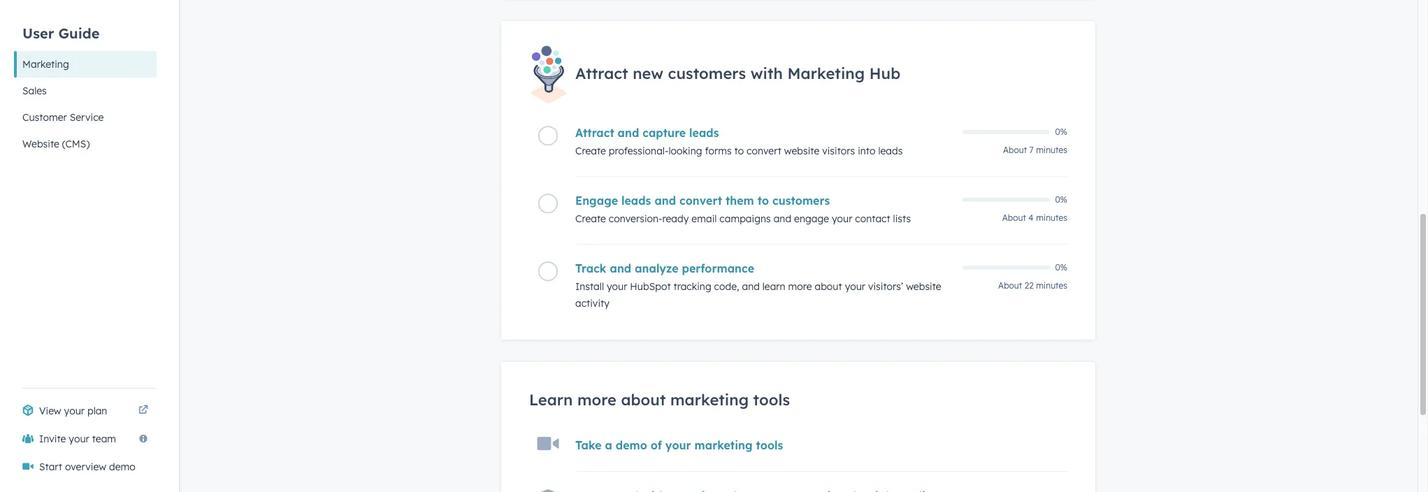 Task type: locate. For each thing, give the bounding box(es) containing it.
guide
[[58, 24, 100, 42]]

more inside track and analyze performance install your hubspot tracking code, and learn more about your visitors' website activity
[[789, 281, 812, 293]]

2 0% from the top
[[1056, 195, 1068, 205]]

website left 'visitors'
[[785, 145, 820, 157]]

customers right new
[[668, 64, 746, 83]]

2 vertical spatial about
[[999, 281, 1023, 291]]

website
[[22, 138, 59, 150]]

user
[[22, 24, 54, 42]]

about
[[815, 281, 843, 293], [621, 390, 666, 410]]

more
[[789, 281, 812, 293], [578, 390, 617, 410]]

1 vertical spatial demo
[[109, 461, 136, 473]]

code,
[[715, 281, 740, 293]]

0 vertical spatial minutes
[[1037, 145, 1068, 155]]

convert down 'attract and capture leads' "button"
[[747, 145, 782, 157]]

0 horizontal spatial marketing
[[22, 58, 69, 71]]

visitors'
[[869, 281, 904, 293]]

1 vertical spatial about
[[621, 390, 666, 410]]

tools
[[754, 390, 790, 410], [756, 439, 784, 453]]

hubspot
[[630, 281, 671, 293]]

marketing left hub
[[788, 64, 865, 83]]

about left 22
[[999, 281, 1023, 291]]

start overview demo link
[[14, 453, 157, 481]]

learn more about marketing tools
[[529, 390, 790, 410]]

marketing right of
[[695, 439, 753, 453]]

website (cms) button
[[14, 131, 157, 157]]

1 vertical spatial create
[[576, 213, 606, 225]]

0 horizontal spatial demo
[[109, 461, 136, 473]]

0 vertical spatial to
[[735, 145, 744, 157]]

3 0% from the top
[[1056, 262, 1068, 273]]

1 vertical spatial tools
[[756, 439, 784, 453]]

convert up email at the top of page
[[680, 194, 723, 208]]

minutes for attract and capture leads
[[1037, 145, 1068, 155]]

leads inside the engage leads and convert them to customers create conversion-ready email campaigns and engage your contact lists
[[622, 194, 651, 208]]

with
[[751, 64, 783, 83]]

marketing up sales
[[22, 58, 69, 71]]

of
[[651, 439, 662, 453]]

learn
[[529, 390, 573, 410]]

about inside track and analyze performance install your hubspot tracking code, and learn more about your visitors' website activity
[[815, 281, 843, 293]]

invite
[[39, 433, 66, 446]]

customers
[[668, 64, 746, 83], [773, 194, 830, 208]]

leads
[[690, 126, 719, 140], [879, 145, 903, 157], [622, 194, 651, 208]]

take a demo of your marketing tools
[[576, 439, 784, 453]]

1 vertical spatial convert
[[680, 194, 723, 208]]

view your plan
[[39, 405, 107, 418]]

attract for attract new customers with marketing hub
[[576, 64, 629, 83]]

attract left new
[[576, 64, 629, 83]]

customer service button
[[14, 104, 157, 131]]

your left the team
[[69, 433, 89, 446]]

2 vertical spatial 0%
[[1056, 262, 1068, 273]]

plan
[[87, 405, 107, 418]]

1 vertical spatial about
[[1003, 213, 1027, 223]]

about left 7
[[1004, 145, 1028, 155]]

0% up about 22 minutes
[[1056, 262, 1068, 273]]

0% up about 7 minutes
[[1056, 127, 1068, 137]]

demo right "a"
[[616, 439, 648, 453]]

attract
[[576, 64, 629, 83], [576, 126, 615, 140]]

1 horizontal spatial leads
[[690, 126, 719, 140]]

0 horizontal spatial customers
[[668, 64, 746, 83]]

0 horizontal spatial website
[[785, 145, 820, 157]]

0 horizontal spatial more
[[578, 390, 617, 410]]

attract and capture leads button
[[576, 126, 955, 140]]

1 vertical spatial to
[[758, 194, 769, 208]]

1 vertical spatial website
[[907, 281, 942, 293]]

2 horizontal spatial leads
[[879, 145, 903, 157]]

0 vertical spatial about
[[815, 281, 843, 293]]

create
[[576, 145, 606, 157], [576, 213, 606, 225]]

minutes right 7
[[1037, 145, 1068, 155]]

create down engage
[[576, 213, 606, 225]]

2 vertical spatial leads
[[622, 194, 651, 208]]

marketing up take a demo of your marketing tools at bottom
[[671, 390, 749, 410]]

start
[[39, 461, 62, 473]]

1 horizontal spatial demo
[[616, 439, 648, 453]]

3 minutes from the top
[[1037, 281, 1068, 291]]

1 vertical spatial more
[[578, 390, 617, 410]]

0% up 'about 4 minutes'
[[1056, 195, 1068, 205]]

visitors
[[823, 145, 856, 157]]

minutes right 22
[[1037, 281, 1068, 291]]

22
[[1025, 281, 1034, 291]]

your left plan
[[64, 405, 85, 418]]

1 vertical spatial minutes
[[1037, 213, 1068, 223]]

marketing
[[671, 390, 749, 410], [695, 439, 753, 453]]

0 horizontal spatial leads
[[622, 194, 651, 208]]

1 0% from the top
[[1056, 127, 1068, 137]]

0 horizontal spatial convert
[[680, 194, 723, 208]]

and inside attract and capture leads create professional-looking forms to convert website visitors into leads
[[618, 126, 640, 140]]

demo
[[616, 439, 648, 453], [109, 461, 136, 473]]

2 create from the top
[[576, 213, 606, 225]]

0% for track and analyze performance
[[1056, 262, 1068, 273]]

0 vertical spatial 0%
[[1056, 127, 1068, 137]]

1 create from the top
[[576, 145, 606, 157]]

0 vertical spatial about
[[1004, 145, 1028, 155]]

0 vertical spatial tools
[[754, 390, 790, 410]]

0 vertical spatial attract
[[576, 64, 629, 83]]

leads up the forms
[[690, 126, 719, 140]]

and
[[618, 126, 640, 140], [655, 194, 676, 208], [774, 213, 792, 225], [610, 262, 632, 276], [742, 281, 760, 293]]

1 attract from the top
[[576, 64, 629, 83]]

about
[[1004, 145, 1028, 155], [1003, 213, 1027, 223], [999, 281, 1023, 291]]

1 minutes from the top
[[1037, 145, 1068, 155]]

1 horizontal spatial to
[[758, 194, 769, 208]]

ready
[[663, 213, 689, 225]]

0 vertical spatial demo
[[616, 439, 648, 453]]

demo inside the start overview demo link
[[109, 461, 136, 473]]

marketing
[[22, 58, 69, 71], [788, 64, 865, 83]]

them
[[726, 194, 755, 208]]

your
[[832, 213, 853, 225], [607, 281, 628, 293], [845, 281, 866, 293], [64, 405, 85, 418], [69, 433, 89, 446], [666, 439, 691, 453]]

demo down the team
[[109, 461, 136, 473]]

website
[[785, 145, 820, 157], [907, 281, 942, 293]]

2 minutes from the top
[[1037, 213, 1068, 223]]

minutes
[[1037, 145, 1068, 155], [1037, 213, 1068, 223], [1037, 281, 1068, 291]]

about left 4
[[1003, 213, 1027, 223]]

7
[[1030, 145, 1034, 155]]

1 horizontal spatial convert
[[747, 145, 782, 157]]

minutes right 4
[[1037, 213, 1068, 223]]

1 horizontal spatial about
[[815, 281, 843, 293]]

1 vertical spatial customers
[[773, 194, 830, 208]]

convert inside attract and capture leads create professional-looking forms to convert website visitors into leads
[[747, 145, 782, 157]]

about right learn
[[815, 281, 843, 293]]

new
[[633, 64, 664, 83]]

2 vertical spatial minutes
[[1037, 281, 1068, 291]]

leads right into
[[879, 145, 903, 157]]

1 horizontal spatial customers
[[773, 194, 830, 208]]

customers up engage
[[773, 194, 830, 208]]

0 vertical spatial more
[[789, 281, 812, 293]]

leads up conversion-
[[622, 194, 651, 208]]

link opens in a new window image
[[138, 403, 148, 420]]

customer service
[[22, 111, 104, 124]]

take
[[576, 439, 602, 453]]

about 4 minutes
[[1003, 213, 1068, 223]]

create left professional-
[[576, 145, 606, 157]]

professional-
[[609, 145, 669, 157]]

0 vertical spatial convert
[[747, 145, 782, 157]]

1 horizontal spatial website
[[907, 281, 942, 293]]

about 7 minutes
[[1004, 145, 1068, 155]]

attract new customers with marketing hub
[[576, 64, 901, 83]]

engage
[[795, 213, 830, 225]]

0 vertical spatial website
[[785, 145, 820, 157]]

1 vertical spatial 0%
[[1056, 195, 1068, 205]]

and up professional-
[[618, 126, 640, 140]]

conversion-
[[609, 213, 663, 225]]

0 horizontal spatial to
[[735, 145, 744, 157]]

about 22 minutes
[[999, 281, 1068, 291]]

2 attract from the top
[[576, 126, 615, 140]]

attract inside attract and capture leads create professional-looking forms to convert website visitors into leads
[[576, 126, 615, 140]]

your right engage
[[832, 213, 853, 225]]

1 vertical spatial attract
[[576, 126, 615, 140]]

0 vertical spatial create
[[576, 145, 606, 157]]

lists
[[894, 213, 911, 225]]

attract up professional-
[[576, 126, 615, 140]]

customers inside the engage leads and convert them to customers create conversion-ready email campaigns and engage your contact lists
[[773, 194, 830, 208]]

convert
[[747, 145, 782, 157], [680, 194, 723, 208]]

to inside the engage leads and convert them to customers create conversion-ready email campaigns and engage your contact lists
[[758, 194, 769, 208]]

to
[[735, 145, 744, 157], [758, 194, 769, 208]]

your left visitors'
[[845, 281, 866, 293]]

to right them
[[758, 194, 769, 208]]

website inside track and analyze performance install your hubspot tracking code, and learn more about your visitors' website activity
[[907, 281, 942, 293]]

about up of
[[621, 390, 666, 410]]

website right visitors'
[[907, 281, 942, 293]]

demo for overview
[[109, 461, 136, 473]]

1 horizontal spatial more
[[789, 281, 812, 293]]

minutes for track and analyze performance
[[1037, 281, 1068, 291]]

install
[[576, 281, 604, 293]]

user guide views element
[[14, 0, 157, 157]]

track
[[576, 262, 607, 276]]

0 horizontal spatial about
[[621, 390, 666, 410]]

track and analyze performance button
[[576, 262, 955, 276]]

to right the forms
[[735, 145, 744, 157]]

and down engage leads and convert them to customers button
[[774, 213, 792, 225]]

4
[[1029, 213, 1034, 223]]

0%
[[1056, 127, 1068, 137], [1056, 195, 1068, 205], [1056, 262, 1068, 273]]



Task type: vqa. For each thing, say whether or not it's contained in the screenshot.


Task type: describe. For each thing, give the bounding box(es) containing it.
1 vertical spatial leads
[[879, 145, 903, 157]]

about for track and analyze performance
[[999, 281, 1023, 291]]

your right install
[[607, 281, 628, 293]]

service
[[70, 111, 104, 124]]

attract and capture leads create professional-looking forms to convert website visitors into leads
[[576, 126, 903, 157]]

sales
[[22, 85, 47, 97]]

0 vertical spatial leads
[[690, 126, 719, 140]]

email
[[692, 213, 717, 225]]

view
[[39, 405, 61, 418]]

and right track
[[610, 262, 632, 276]]

0% for attract and capture leads
[[1056, 127, 1068, 137]]

engage
[[576, 194, 618, 208]]

invite your team button
[[14, 425, 157, 453]]

track and analyze performance install your hubspot tracking code, and learn more about your visitors' website activity
[[576, 262, 942, 310]]

contact
[[856, 213, 891, 225]]

your right of
[[666, 439, 691, 453]]

your inside button
[[69, 433, 89, 446]]

looking
[[669, 145, 703, 157]]

take a demo of your marketing tools link
[[576, 439, 784, 453]]

overview
[[65, 461, 106, 473]]

marketing inside button
[[22, 58, 69, 71]]

activity
[[576, 297, 610, 310]]

website (cms)
[[22, 138, 90, 150]]

0 vertical spatial marketing
[[671, 390, 749, 410]]

about for engage leads and convert them to customers
[[1003, 213, 1027, 223]]

capture
[[643, 126, 686, 140]]

about for attract and capture leads
[[1004, 145, 1028, 155]]

(cms)
[[62, 138, 90, 150]]

team
[[92, 433, 116, 446]]

and up ready
[[655, 194, 676, 208]]

and down track and analyze performance button
[[742, 281, 760, 293]]

hub
[[870, 64, 901, 83]]

forms
[[705, 145, 732, 157]]

engage leads and convert them to customers create conversion-ready email campaigns and engage your contact lists
[[576, 194, 911, 225]]

marketing button
[[14, 51, 157, 78]]

link opens in a new window image
[[138, 406, 148, 416]]

tracking
[[674, 281, 712, 293]]

create inside attract and capture leads create professional-looking forms to convert website visitors into leads
[[576, 145, 606, 157]]

engage leads and convert them to customers button
[[576, 194, 955, 208]]

1 vertical spatial marketing
[[695, 439, 753, 453]]

analyze
[[635, 262, 679, 276]]

0% for engage leads and convert them to customers
[[1056, 195, 1068, 205]]

campaigns
[[720, 213, 771, 225]]

customer
[[22, 111, 67, 124]]

1 horizontal spatial marketing
[[788, 64, 865, 83]]

into
[[858, 145, 876, 157]]

your inside the engage leads and convert them to customers create conversion-ready email campaigns and engage your contact lists
[[832, 213, 853, 225]]

sales button
[[14, 78, 157, 104]]

to inside attract and capture leads create professional-looking forms to convert website visitors into leads
[[735, 145, 744, 157]]

a
[[605, 439, 613, 453]]

website inside attract and capture leads create professional-looking forms to convert website visitors into leads
[[785, 145, 820, 157]]

view your plan link
[[14, 397, 157, 425]]

performance
[[682, 262, 755, 276]]

invite your team
[[39, 433, 116, 446]]

convert inside the engage leads and convert them to customers create conversion-ready email campaigns and engage your contact lists
[[680, 194, 723, 208]]

learn
[[763, 281, 786, 293]]

0 vertical spatial customers
[[668, 64, 746, 83]]

user guide
[[22, 24, 100, 42]]

start overview demo
[[39, 461, 136, 473]]

demo for a
[[616, 439, 648, 453]]

create inside the engage leads and convert them to customers create conversion-ready email campaigns and engage your contact lists
[[576, 213, 606, 225]]

minutes for engage leads and convert them to customers
[[1037, 213, 1068, 223]]

attract for attract and capture leads create professional-looking forms to convert website visitors into leads
[[576, 126, 615, 140]]



